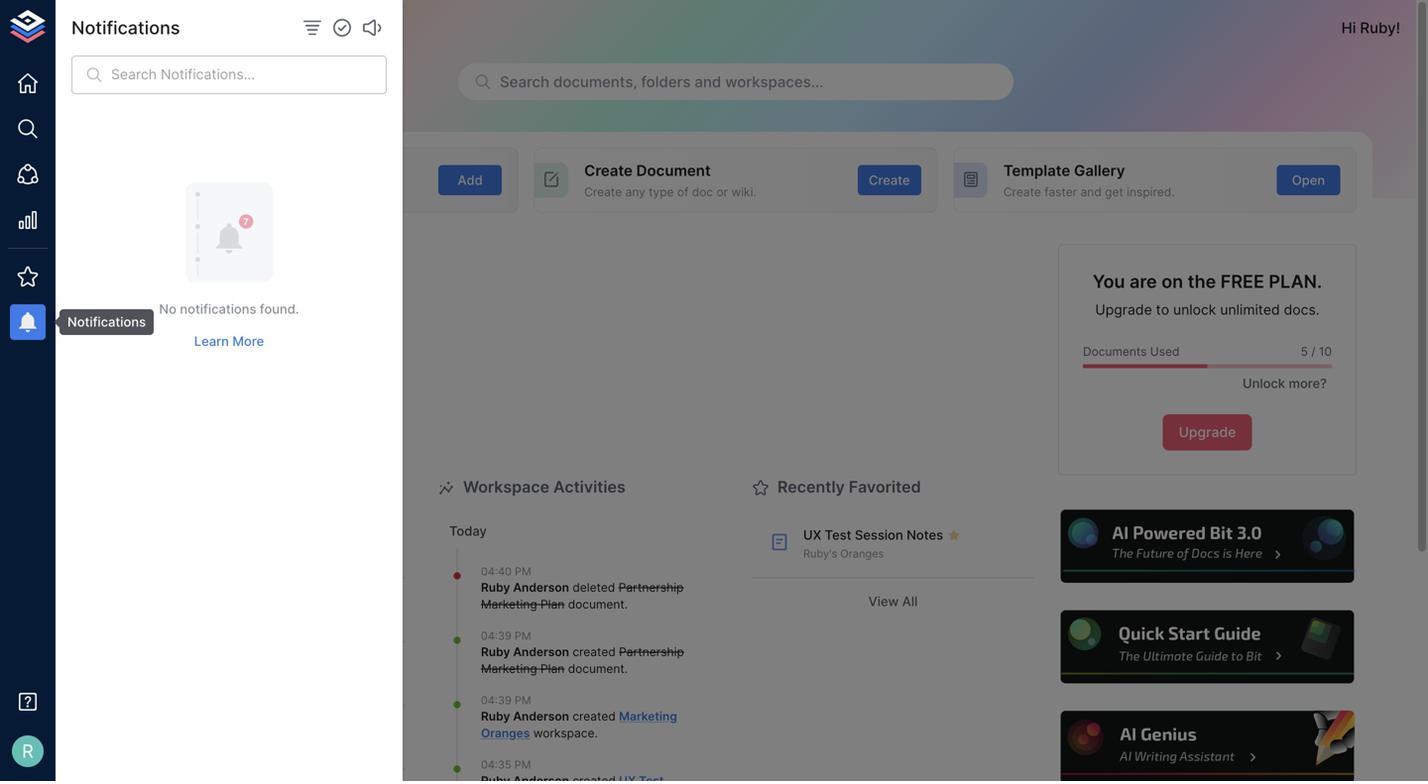 Task type: locate. For each thing, give the bounding box(es) containing it.
plan
[[541, 597, 565, 612], [541, 662, 565, 676]]

ruby's oranges
[[803, 548, 884, 561]]

0 vertical spatial and
[[695, 73, 721, 91]]

3 help image from the top
[[1058, 708, 1357, 782]]

2 04:39 from the top
[[481, 694, 512, 707]]

you are on the free plan. upgrade to unlock unlimited docs.
[[1093, 271, 1322, 318]]

04:39 for workspace
[[481, 694, 512, 707]]

04:39 up 04:35
[[481, 694, 512, 707]]

0 vertical spatial anderson
[[513, 581, 569, 595]]

1 ruby anderson created from the top
[[481, 645, 619, 660]]

pm down 'ruby anderson deleted'
[[515, 630, 531, 643]]

document . up marketing oranges link
[[565, 662, 628, 676]]

document down the deleted
[[568, 597, 625, 612]]

1 vertical spatial oranges
[[840, 548, 884, 561]]

document . for deleted
[[565, 597, 628, 612]]

view all button
[[752, 587, 1034, 617]]

0 vertical spatial partnership marketing plan
[[481, 581, 684, 612]]

anderson up workspace .
[[513, 710, 569, 724]]

partnership marketing plan up marketing oranges link
[[481, 645, 684, 676]]

4 pm from the top
[[514, 759, 531, 772]]

0 vertical spatial 04:39
[[481, 630, 512, 643]]

document up marketing oranges link
[[568, 662, 625, 676]]

2 04:39 pm from the top
[[481, 694, 531, 707]]

04:39 pm
[[481, 630, 531, 643], [481, 694, 531, 707]]

oranges for marketing oranges
[[481, 726, 530, 741]]

unlock more?
[[1243, 376, 1327, 391]]

0 horizontal spatial oranges
[[143, 19, 204, 37]]

partnership for deleted
[[619, 581, 684, 595]]

1 vertical spatial notifications
[[67, 314, 146, 330]]

2 vertical spatial oranges
[[481, 726, 530, 741]]

0 vertical spatial 04:39 pm
[[481, 630, 531, 643]]

0 vertical spatial partnership
[[619, 581, 684, 595]]

today
[[449, 524, 487, 539]]

1 horizontal spatial oranges
[[481, 726, 530, 741]]

doc
[[692, 185, 713, 199]]

ux test session notes
[[803, 528, 943, 543]]

0 vertical spatial ruby anderson created
[[481, 645, 619, 660]]

1 vertical spatial upgrade
[[1179, 424, 1236, 441]]

2 vertical spatial marketing
[[619, 710, 677, 724]]

0 vertical spatial plan
[[541, 597, 565, 612]]

used
[[1150, 345, 1180, 359]]

10
[[1319, 345, 1332, 359]]

1 horizontal spatial and
[[1081, 185, 1102, 199]]

1 partnership marketing plan from the top
[[481, 581, 684, 612]]

oranges down ux test session notes
[[840, 548, 884, 561]]

0 vertical spatial created
[[573, 645, 616, 660]]

0 horizontal spatial and
[[695, 73, 721, 91]]

2 partnership marketing plan from the top
[[481, 645, 684, 676]]

create inside template gallery create faster and get inspired.
[[1004, 185, 1041, 199]]

you
[[1093, 271, 1125, 293]]

template
[[1004, 162, 1070, 180]]

free
[[1221, 271, 1264, 293]]

r
[[79, 19, 88, 36], [22, 741, 34, 763]]

view all
[[868, 594, 918, 609]]

bookmarked
[[149, 246, 245, 265]]

pm right 04:35
[[514, 759, 531, 772]]

created for workspace
[[573, 710, 616, 724]]

created
[[573, 645, 616, 660], [573, 710, 616, 724]]

oranges for ruby oranges
[[143, 19, 204, 37]]

1 vertical spatial ruby anderson created
[[481, 710, 619, 724]]

1 vertical spatial help image
[[1058, 608, 1357, 687]]

anderson down 'ruby anderson deleted'
[[513, 645, 569, 660]]

1 document . from the top
[[565, 597, 628, 612]]

2 vertical spatial help image
[[1058, 708, 1357, 782]]

and
[[695, 73, 721, 91], [1081, 185, 1102, 199]]

1 help image from the top
[[1058, 508, 1357, 586]]

document . down the deleted
[[565, 597, 628, 612]]

0 horizontal spatial upgrade
[[1095, 302, 1152, 318]]

faster
[[1045, 185, 1077, 199]]

2 anderson from the top
[[513, 645, 569, 660]]

or inside 'create document create any type of doc or wiki.'
[[717, 185, 728, 199]]

learn more button
[[189, 326, 269, 357]]

1 horizontal spatial or
[[717, 185, 728, 199]]

.
[[625, 597, 628, 612], [625, 662, 628, 676], [595, 726, 598, 741]]

1 vertical spatial r
[[22, 741, 34, 763]]

and inside template gallery create faster and get inspired.
[[1081, 185, 1102, 199]]

no
[[159, 301, 176, 317]]

open
[[1292, 172, 1325, 188]]

ruby's
[[803, 548, 837, 561]]

or
[[233, 185, 245, 199], [717, 185, 728, 199]]

partnership marketing plan down 04:40 pm at the left bottom of page
[[481, 581, 684, 612]]

unlock
[[1173, 302, 1216, 318]]

r button
[[6, 730, 50, 774]]

0 horizontal spatial or
[[233, 185, 245, 199]]

1 vertical spatial document
[[568, 662, 625, 676]]

1 created from the top
[[573, 645, 616, 660]]

more?
[[1289, 376, 1327, 391]]

created down the deleted
[[573, 645, 616, 660]]

1 vertical spatial plan
[[541, 662, 565, 676]]

0 vertical spatial oranges
[[143, 19, 204, 37]]

or left make
[[233, 185, 245, 199]]

0 vertical spatial document
[[568, 597, 625, 612]]

plan for deleted
[[541, 597, 565, 612]]

04:39 down "04:40"
[[481, 630, 512, 643]]

1 plan from the top
[[541, 597, 565, 612]]

1 vertical spatial partnership
[[619, 645, 684, 660]]

2 document from the top
[[568, 662, 625, 676]]

or right the doc
[[717, 185, 728, 199]]

2 or from the left
[[717, 185, 728, 199]]

document .
[[565, 597, 628, 612], [565, 662, 628, 676]]

ruby anderson created for document
[[481, 645, 619, 660]]

04:39 pm down 04:40 pm at the left bottom of page
[[481, 630, 531, 643]]

oranges inside marketing oranges
[[481, 726, 530, 741]]

anderson
[[513, 581, 569, 595], [513, 645, 569, 660], [513, 710, 569, 724]]

2 horizontal spatial oranges
[[840, 548, 884, 561]]

1 pm from the top
[[515, 565, 531, 578]]

0 vertical spatial help image
[[1058, 508, 1357, 586]]

create inside button
[[869, 172, 910, 188]]

help image
[[1058, 508, 1357, 586], [1058, 608, 1357, 687], [1058, 708, 1357, 782]]

and down 'gallery'
[[1081, 185, 1102, 199]]

created up workspace at left
[[573, 710, 616, 724]]

2 ruby anderson created from the top
[[481, 710, 619, 724]]

04:39 pm up 04:35 pm
[[481, 694, 531, 707]]

ruby anderson created up workspace .
[[481, 710, 619, 724]]

0 vertical spatial r
[[79, 19, 88, 36]]

3 anderson from the top
[[513, 710, 569, 724]]

upgrade
[[1095, 302, 1152, 318], [1179, 424, 1236, 441]]

workspaces...
[[725, 73, 824, 91]]

1 vertical spatial anderson
[[513, 645, 569, 660]]

test
[[825, 528, 851, 543]]

type
[[649, 185, 674, 199]]

plan for created
[[541, 662, 565, 676]]

oranges up 04:35 pm
[[481, 726, 530, 741]]

1 horizontal spatial r
[[79, 19, 88, 36]]

and right folders
[[695, 73, 721, 91]]

marketing oranges
[[481, 710, 677, 741]]

unlock more? button
[[1232, 368, 1332, 399]]

1 horizontal spatial upgrade
[[1179, 424, 1236, 441]]

collaborate or make it private.
[[165, 185, 334, 199]]

upgrade down 'you'
[[1095, 302, 1152, 318]]

2 vertical spatial .
[[595, 726, 598, 741]]

1 vertical spatial 04:39 pm
[[481, 694, 531, 707]]

1 04:39 pm from the top
[[481, 630, 531, 643]]

1 document from the top
[[568, 597, 625, 612]]

0 vertical spatial marketing
[[481, 597, 537, 612]]

upgrade down unlock more? button
[[1179, 424, 1236, 441]]

notifications tooltip
[[46, 309, 154, 335]]

partnership
[[619, 581, 684, 595], [619, 645, 684, 660]]

1 vertical spatial 04:39
[[481, 694, 512, 707]]

plan down 'ruby anderson deleted'
[[541, 597, 565, 612]]

2 document . from the top
[[565, 662, 628, 676]]

04:39
[[481, 630, 512, 643], [481, 694, 512, 707]]

2 vertical spatial anderson
[[513, 710, 569, 724]]

document . for created
[[565, 662, 628, 676]]

it
[[282, 185, 289, 199]]

ruby anderson created down 'ruby anderson deleted'
[[481, 645, 619, 660]]

0 horizontal spatial r
[[22, 741, 34, 763]]

0 vertical spatial upgrade
[[1095, 302, 1152, 318]]

hi
[[1341, 19, 1356, 37]]

anderson down 04:40 pm at the left bottom of page
[[513, 581, 569, 595]]

partnership marketing plan for created
[[481, 645, 684, 676]]

on
[[1162, 271, 1183, 293]]

marketing inside marketing oranges
[[619, 710, 677, 724]]

pm
[[515, 565, 531, 578], [515, 630, 531, 643], [515, 694, 531, 707], [514, 759, 531, 772]]

no notifications found.
[[159, 301, 299, 317]]

partnership for created
[[619, 645, 684, 660]]

notifications
[[71, 17, 180, 39], [67, 314, 146, 330]]

pm right "04:40"
[[515, 565, 531, 578]]

plan up marketing oranges link
[[541, 662, 565, 676]]

upgrade inside you are on the free plan. upgrade to unlock unlimited docs.
[[1095, 302, 1152, 318]]

notes
[[907, 528, 943, 543]]

view
[[868, 594, 899, 609]]

1 04:39 from the top
[[481, 630, 512, 643]]

1 vertical spatial created
[[573, 710, 616, 724]]

0 vertical spatial document .
[[565, 597, 628, 612]]

1 vertical spatial and
[[1081, 185, 1102, 199]]

hi ruby !
[[1341, 19, 1400, 37]]

document
[[568, 597, 625, 612], [568, 662, 625, 676]]

2 plan from the top
[[541, 662, 565, 676]]

1 vertical spatial partnership marketing plan
[[481, 645, 684, 676]]

pm up workspace .
[[515, 694, 531, 707]]

1 vertical spatial marketing
[[481, 662, 537, 676]]

marketing
[[481, 597, 537, 612], [481, 662, 537, 676], [619, 710, 677, 724]]

notifications
[[180, 301, 256, 317]]

partnership marketing plan
[[481, 581, 684, 612], [481, 645, 684, 676]]

2 created from the top
[[573, 710, 616, 724]]

make
[[248, 185, 278, 199]]

1 vertical spatial document .
[[565, 662, 628, 676]]

document for deleted
[[568, 597, 625, 612]]

oranges up search notifications... text box
[[143, 19, 204, 37]]

create
[[584, 162, 633, 180], [869, 172, 910, 188], [584, 185, 622, 199], [1004, 185, 1041, 199]]



Task type: vqa. For each thing, say whether or not it's contained in the screenshot.
'dialog'
no



Task type: describe. For each thing, give the bounding box(es) containing it.
sound on image
[[360, 16, 384, 40]]

add
[[458, 172, 483, 188]]

!
[[1396, 19, 1400, 37]]

add button
[[439, 165, 502, 196]]

documents used
[[1083, 345, 1180, 359]]

document for created
[[568, 662, 625, 676]]

2 help image from the top
[[1058, 608, 1357, 687]]

ruby anderson created for workspace
[[481, 710, 619, 724]]

/
[[1311, 345, 1316, 359]]

ruby anderson deleted
[[481, 581, 619, 595]]

document
[[636, 162, 711, 180]]

ruby oranges
[[103, 19, 204, 37]]

folders
[[641, 73, 691, 91]]

documents,
[[553, 73, 637, 91]]

1 anderson from the top
[[513, 581, 569, 595]]

recently favorited
[[778, 478, 921, 497]]

bookmarked workspaces
[[149, 246, 344, 265]]

create document create any type of doc or wiki.
[[584, 162, 756, 199]]

0 vertical spatial notifications
[[71, 17, 180, 39]]

search documents, folders and workspaces...
[[500, 73, 824, 91]]

of
[[677, 185, 689, 199]]

notifications inside tooltip
[[67, 314, 146, 330]]

activities
[[553, 478, 626, 497]]

template gallery create faster and get inspired.
[[1004, 162, 1175, 199]]

create button
[[858, 165, 921, 196]]

Search Notifications... text field
[[111, 56, 387, 94]]

unlimited
[[1220, 302, 1280, 318]]

04:39 for document
[[481, 630, 512, 643]]

04:39 pm for document .
[[481, 630, 531, 643]]

to
[[1156, 302, 1169, 318]]

04:40 pm
[[481, 565, 531, 578]]

learn
[[194, 334, 229, 349]]

oranges for ruby's oranges
[[840, 548, 884, 561]]

04:35 pm
[[481, 759, 531, 772]]

r inside button
[[22, 741, 34, 763]]

workspace .
[[530, 726, 598, 741]]

found.
[[260, 301, 299, 317]]

ux
[[803, 528, 821, 543]]

04:39 pm for workspace .
[[481, 694, 531, 707]]

created for document
[[573, 645, 616, 660]]

workspaces
[[249, 246, 344, 265]]

recently
[[778, 478, 845, 497]]

private.
[[292, 185, 334, 199]]

partnership marketing plan for deleted
[[481, 581, 684, 612]]

unlock
[[1243, 376, 1285, 391]]

search
[[500, 73, 549, 91]]

docs.
[[1284, 302, 1320, 318]]

more
[[232, 334, 264, 349]]

workspace activities
[[463, 478, 626, 497]]

the
[[1188, 271, 1216, 293]]

upgrade inside 'upgrade' button
[[1179, 424, 1236, 441]]

favorited
[[849, 478, 921, 497]]

are
[[1130, 271, 1157, 293]]

session
[[855, 528, 903, 543]]

04:35
[[481, 759, 511, 772]]

learn more
[[194, 334, 264, 349]]

1 or from the left
[[233, 185, 245, 199]]

wiki.
[[731, 185, 756, 199]]

5 / 10
[[1301, 345, 1332, 359]]

0 vertical spatial .
[[625, 597, 628, 612]]

all
[[902, 594, 918, 609]]

marketing oranges link
[[481, 710, 677, 741]]

04:40
[[481, 565, 512, 578]]

and inside button
[[695, 73, 721, 91]]

marketing for ruby anderson deleted
[[481, 597, 537, 612]]

workspace
[[463, 478, 550, 497]]

inspired.
[[1127, 185, 1175, 199]]

5
[[1301, 345, 1308, 359]]

workspace
[[533, 726, 595, 741]]

mark all read image
[[330, 16, 354, 40]]

search documents, folders and workspaces... button
[[458, 63, 1014, 100]]

gallery
[[1074, 162, 1125, 180]]

marketing for ruby anderson created
[[481, 662, 537, 676]]

plan.
[[1269, 271, 1322, 293]]

collaborate
[[165, 185, 230, 199]]

2 pm from the top
[[515, 630, 531, 643]]

deleted
[[573, 581, 615, 595]]

open button
[[1277, 165, 1340, 196]]

get
[[1105, 185, 1124, 199]]

documents
[[1083, 345, 1147, 359]]

1 vertical spatial .
[[625, 662, 628, 676]]

upgrade button
[[1163, 415, 1252, 451]]

any
[[625, 185, 645, 199]]

3 pm from the top
[[515, 694, 531, 707]]



